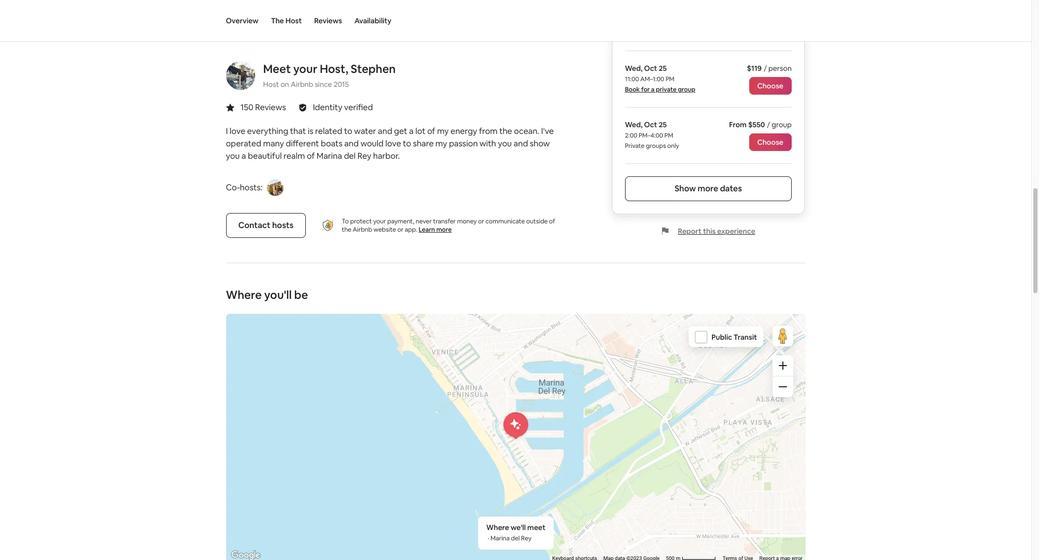 Task type: describe. For each thing, give the bounding box(es) containing it.
of inside the to protect your payment, never transfer money or communicate outside of the airbnb website or app.
[[549, 217, 555, 226]]

get
[[394, 126, 407, 137]]

everything
[[247, 126, 288, 137]]

realm
[[284, 151, 305, 161]]

choose link for /
[[749, 134, 792, 151]]

25 for from
[[659, 120, 667, 129]]

different
[[286, 138, 319, 149]]

meet
[[527, 523, 545, 533]]

2 horizontal spatial and
[[514, 138, 528, 149]]

from
[[729, 120, 747, 129]]

public transit
[[711, 333, 757, 342]]

be
[[294, 288, 308, 302]]

learn
[[419, 226, 435, 234]]

book
[[625, 85, 640, 94]]

stephen
[[351, 62, 396, 76]]

identity
[[313, 102, 342, 113]]

operated
[[226, 138, 261, 149]]

0 vertical spatial my
[[437, 126, 449, 137]]

money
[[457, 217, 477, 226]]

hosts
[[272, 220, 294, 231]]

2 vertical spatial a
[[242, 151, 246, 161]]

many
[[263, 138, 284, 149]]

1 vertical spatial of
[[307, 151, 315, 161]]

learn more about the host, marina and walker. image
[[267, 180, 284, 196]]

contact
[[238, 220, 270, 231]]

0 horizontal spatial to
[[344, 126, 352, 137]]

1 vertical spatial group
[[772, 120, 792, 129]]

hosts:
[[240, 182, 263, 193]]

0 vertical spatial you
[[498, 138, 512, 149]]

website
[[374, 226, 396, 234]]

rey inside i love everything that is related to water and get a lot of my energy from the ocean. i've operated many different boats and would love to share my passion with you and show you a beautiful realm of marina del rey harbor.
[[358, 151, 371, 161]]

report
[[678, 227, 702, 236]]

marina inside i love everything that is related to water and get a lot of my energy from the ocean. i've operated many different boats and would love to share my passion with you and show you a beautiful realm of marina del rey harbor.
[[317, 151, 342, 161]]

payment,
[[387, 217, 414, 226]]

we'll
[[511, 523, 526, 533]]

reviews button
[[314, 0, 342, 41]]

pm for $119
[[666, 75, 675, 83]]

0 horizontal spatial or
[[397, 226, 404, 234]]

the inside i love everything that is related to water and get a lot of my energy from the ocean. i've operated many different boats and would love to share my passion with you and show you a beautiful realm of marina del rey harbor.
[[499, 126, 512, 137]]

boats
[[321, 138, 343, 149]]

public
[[711, 333, 732, 342]]

show
[[675, 183, 696, 194]]

1 vertical spatial a
[[409, 126, 414, 137]]

$119
[[747, 64, 762, 73]]

·
[[488, 535, 489, 543]]

$550
[[749, 120, 765, 129]]

0 vertical spatial love
[[230, 126, 245, 137]]

11:00
[[625, 75, 639, 83]]

the inside the to protect your payment, never transfer money or communicate outside of the airbnb website or app.
[[342, 226, 352, 234]]

drag pegman onto the map to open street view image
[[772, 326, 793, 347]]

contact hosts
[[238, 220, 294, 231]]

the host button
[[271, 0, 302, 41]]

zoom out image
[[779, 383, 787, 391]]

1 horizontal spatial love
[[385, 138, 401, 149]]

harbor.
[[373, 151, 400, 161]]

google image
[[229, 549, 263, 561]]

co-
[[226, 182, 240, 193]]

del inside i love everything that is related to water and get a lot of my energy from the ocean. i've operated many different boats and would love to share my passion with you and show you a beautiful realm of marina del rey harbor.
[[344, 151, 356, 161]]

oct for $119
[[645, 64, 658, 73]]

wed, oct 25 11:00 am–1:00 pm book for a private group
[[625, 64, 696, 94]]

show more dates link
[[625, 176, 792, 201]]

i've
[[541, 126, 554, 137]]

you'll
[[264, 288, 292, 302]]

a inside wed, oct 25 11:00 am–1:00 pm book for a private group
[[652, 85, 655, 94]]

where for where we'll meet · marina del rey
[[486, 523, 509, 533]]

beautiful
[[248, 151, 282, 161]]

meet
[[263, 62, 291, 76]]

identity verified
[[313, 102, 373, 113]]

where you'll be
[[226, 288, 308, 302]]

2015
[[334, 80, 349, 89]]

150
[[240, 102, 253, 113]]

your inside the to protect your payment, never transfer money or communicate outside of the airbnb website or app.
[[373, 217, 386, 226]]

del inside the where we'll meet · marina del rey
[[511, 535, 520, 543]]

protect
[[350, 217, 372, 226]]

learn more about the host, marina and walker. image
[[267, 180, 284, 196]]

rey inside the where we'll meet · marina del rey
[[521, 535, 531, 543]]

where we'll meet · marina del rey
[[486, 523, 545, 543]]

private
[[656, 85, 677, 94]]

verified
[[344, 102, 373, 113]]

communicate
[[486, 217, 525, 226]]

25 for $119
[[659, 64, 667, 73]]

related
[[315, 126, 342, 137]]

oct for from $550
[[645, 120, 658, 129]]

150 reviews
[[240, 102, 286, 113]]

lot
[[415, 126, 426, 137]]

passion
[[449, 138, 478, 149]]

the host
[[271, 16, 302, 25]]

marina inside the where we'll meet · marina del rey
[[490, 535, 509, 543]]

transit
[[734, 333, 757, 342]]

energy
[[451, 126, 477, 137]]

1 vertical spatial you
[[226, 151, 240, 161]]

airbnb inside the to protect your payment, never transfer money or communicate outside of the airbnb website or app.
[[353, 226, 372, 234]]

on
[[281, 80, 289, 89]]

airbnb inside meet your host, stephen host on airbnb since 2015
[[291, 80, 313, 89]]

where for where you'll be
[[226, 288, 262, 302]]



Task type: locate. For each thing, give the bounding box(es) containing it.
0 vertical spatial a
[[652, 85, 655, 94]]

0 horizontal spatial you
[[226, 151, 240, 161]]

wed, up 11:00
[[625, 64, 643, 73]]

1 vertical spatial host
[[263, 80, 279, 89]]

wed, inside wed, oct 25 11:00 am–1:00 pm book for a private group
[[625, 64, 643, 73]]

2 oct from the top
[[645, 120, 658, 129]]

1 vertical spatial marina
[[490, 535, 509, 543]]

where inside the where we'll meet · marina del rey
[[486, 523, 509, 533]]

i
[[226, 126, 228, 137]]

0 vertical spatial choose
[[758, 81, 784, 91]]

2 horizontal spatial of
[[549, 217, 555, 226]]

1 horizontal spatial of
[[427, 126, 435, 137]]

availability
[[354, 16, 392, 25]]

would
[[361, 138, 384, 149]]

0 vertical spatial choose link
[[749, 77, 792, 95]]

wed, for from $550
[[625, 120, 643, 129]]

that
[[290, 126, 306, 137]]

outside
[[526, 217, 548, 226]]

from $550 / group
[[729, 120, 792, 129]]

25 inside wed, oct 25 11:00 am–1:00 pm book for a private group
[[659, 64, 667, 73]]

0 horizontal spatial rey
[[358, 151, 371, 161]]

0 horizontal spatial del
[[344, 151, 356, 161]]

or right money on the top left of the page
[[478, 217, 484, 226]]

airbnb right on
[[291, 80, 313, 89]]

choose link down from $550 / group
[[749, 134, 792, 151]]

or
[[478, 217, 484, 226], [397, 226, 404, 234]]

pm inside wed, oct 25 2:00 pm–4:00 pm private groups only
[[665, 131, 674, 140]]

0 horizontal spatial where
[[226, 288, 262, 302]]

2 25 from the top
[[659, 120, 667, 129]]

your right protect
[[373, 217, 386, 226]]

0 vertical spatial /
[[764, 64, 767, 73]]

$119 / person
[[747, 64, 792, 73]]

rey
[[358, 151, 371, 161], [521, 535, 531, 543]]

am–1:00
[[641, 75, 665, 83]]

the right from
[[499, 126, 512, 137]]

marina down 'boats'
[[317, 151, 342, 161]]

pm up only
[[665, 131, 674, 140]]

airbnb right "to" at top left
[[353, 226, 372, 234]]

you
[[498, 138, 512, 149], [226, 151, 240, 161]]

0 vertical spatial group
[[678, 85, 696, 94]]

/ right $119
[[764, 64, 767, 73]]

reviews right 150
[[255, 102, 286, 113]]

marina right · on the bottom left
[[490, 535, 509, 543]]

1 vertical spatial 25
[[659, 120, 667, 129]]

from
[[479, 126, 498, 137]]

app.
[[405, 226, 417, 234]]

1 vertical spatial wed,
[[625, 120, 643, 129]]

to
[[342, 217, 349, 226]]

0 vertical spatial your
[[293, 62, 317, 76]]

1 vertical spatial to
[[403, 138, 411, 149]]

airbnb
[[291, 80, 313, 89], [353, 226, 372, 234]]

25
[[659, 64, 667, 73], [659, 120, 667, 129]]

0 horizontal spatial more
[[436, 226, 452, 234]]

0 vertical spatial rey
[[358, 151, 371, 161]]

2 horizontal spatial a
[[652, 85, 655, 94]]

1 horizontal spatial more
[[698, 183, 719, 194]]

my left the energy
[[437, 126, 449, 137]]

this
[[703, 227, 716, 236]]

oct inside wed, oct 25 2:00 pm–4:00 pm private groups only
[[645, 120, 658, 129]]

0 vertical spatial pm
[[666, 75, 675, 83]]

1 vertical spatial /
[[767, 120, 771, 129]]

choose link
[[749, 77, 792, 95], [749, 134, 792, 151]]

1 vertical spatial my
[[436, 138, 447, 149]]

more right show
[[698, 183, 719, 194]]

0 horizontal spatial group
[[678, 85, 696, 94]]

show
[[530, 138, 550, 149]]

ocean.
[[514, 126, 539, 137]]

to protect your payment, never transfer money or communicate outside of the airbnb website or app.
[[342, 217, 555, 234]]

pm–4:00
[[639, 131, 664, 140]]

0 horizontal spatial host
[[263, 80, 279, 89]]

your inside meet your host, stephen host on airbnb since 2015
[[293, 62, 317, 76]]

map region
[[137, 258, 932, 561]]

1 vertical spatial love
[[385, 138, 401, 149]]

learn more
[[419, 226, 452, 234]]

group inside wed, oct 25 11:00 am–1:00 pm book for a private group
[[678, 85, 696, 94]]

report this experience button
[[662, 227, 756, 236]]

choose link down the $119 / person
[[749, 77, 792, 95]]

groups
[[646, 142, 666, 150]]

wed, for $119
[[625, 64, 643, 73]]

choose for /
[[758, 138, 784, 147]]

learn more about the host, stephen. image
[[226, 61, 255, 90], [226, 61, 255, 90]]

water
[[354, 126, 376, 137]]

1 vertical spatial reviews
[[255, 102, 286, 113]]

pm for from
[[665, 131, 674, 140]]

1 oct from the top
[[645, 64, 658, 73]]

your up since
[[293, 62, 317, 76]]

a down operated
[[242, 151, 246, 161]]

choose down from $550 / group
[[758, 138, 784, 147]]

/
[[764, 64, 767, 73], [767, 120, 771, 129]]

where up · on the bottom left
[[486, 523, 509, 533]]

1 horizontal spatial rey
[[521, 535, 531, 543]]

oct up pm–4:00
[[645, 120, 658, 129]]

choose
[[758, 81, 784, 91], [758, 138, 784, 147]]

1 vertical spatial airbnb
[[353, 226, 372, 234]]

book for a private group link
[[625, 85, 696, 94]]

1 horizontal spatial reviews
[[314, 16, 342, 25]]

more right learn
[[436, 226, 452, 234]]

where
[[226, 288, 262, 302], [486, 523, 509, 533]]

oct inside wed, oct 25 11:00 am–1:00 pm book for a private group
[[645, 64, 658, 73]]

choose link for person
[[749, 77, 792, 95]]

host,
[[320, 62, 348, 76]]

1 choose from the top
[[758, 81, 784, 91]]

1 horizontal spatial to
[[403, 138, 411, 149]]

love up harbor.
[[385, 138, 401, 149]]

0 horizontal spatial love
[[230, 126, 245, 137]]

the left website at the top of the page
[[342, 226, 352, 234]]

1 horizontal spatial del
[[511, 535, 520, 543]]

of right outside
[[549, 217, 555, 226]]

your
[[293, 62, 317, 76], [373, 217, 386, 226]]

0 horizontal spatial of
[[307, 151, 315, 161]]

never
[[416, 217, 432, 226]]

to
[[344, 126, 352, 137], [403, 138, 411, 149]]

1 vertical spatial your
[[373, 217, 386, 226]]

25 up "am–1:00"
[[659, 64, 667, 73]]

and down ocean. at the top
[[514, 138, 528, 149]]

0 vertical spatial wed,
[[625, 64, 643, 73]]

with
[[480, 138, 496, 149]]

my right the share
[[436, 138, 447, 149]]

report this experience
[[678, 227, 756, 236]]

0 horizontal spatial the
[[342, 226, 352, 234]]

1 vertical spatial the
[[342, 226, 352, 234]]

show more dates
[[675, 183, 742, 194]]

is
[[308, 126, 313, 137]]

dates
[[720, 183, 742, 194]]

1 vertical spatial choose link
[[749, 134, 792, 151]]

0 horizontal spatial a
[[242, 151, 246, 161]]

0 vertical spatial 25
[[659, 64, 667, 73]]

learn more link
[[419, 226, 452, 234]]

25 inside wed, oct 25 2:00 pm–4:00 pm private groups only
[[659, 120, 667, 129]]

25 up pm–4:00
[[659, 120, 667, 129]]

0 vertical spatial to
[[344, 126, 352, 137]]

rey down we'll
[[521, 535, 531, 543]]

del down the water
[[344, 151, 356, 161]]

1 horizontal spatial host
[[286, 16, 302, 25]]

the
[[499, 126, 512, 137], [342, 226, 352, 234]]

1 vertical spatial pm
[[665, 131, 674, 140]]

a
[[652, 85, 655, 94], [409, 126, 414, 137], [242, 151, 246, 161]]

1 vertical spatial choose
[[758, 138, 784, 147]]

1 choose link from the top
[[749, 77, 792, 95]]

and down the water
[[344, 138, 359, 149]]

to down get
[[403, 138, 411, 149]]

more for show
[[698, 183, 719, 194]]

choose down the $119 / person
[[758, 81, 784, 91]]

0 vertical spatial more
[[698, 183, 719, 194]]

the
[[271, 16, 284, 25]]

i love everything that is related to water and get a lot of my energy from the ocean. i've operated many different boats and would love to share my passion with you and show you a beautiful realm of marina del rey harbor.
[[226, 126, 554, 161]]

group
[[678, 85, 696, 94], [772, 120, 792, 129]]

more for learn
[[436, 226, 452, 234]]

0 vertical spatial the
[[499, 126, 512, 137]]

rey down would
[[358, 151, 371, 161]]

experience
[[718, 227, 756, 236]]

oct up "am–1:00"
[[645, 64, 658, 73]]

/ right $550
[[767, 120, 771, 129]]

2 choose from the top
[[758, 138, 784, 147]]

2 choose link from the top
[[749, 134, 792, 151]]

host left on
[[263, 80, 279, 89]]

wed, oct 25 2:00 pm–4:00 pm private groups only
[[625, 120, 680, 150]]

0 vertical spatial airbnb
[[291, 80, 313, 89]]

wed, inside wed, oct 25 2:00 pm–4:00 pm private groups only
[[625, 120, 643, 129]]

1 horizontal spatial or
[[478, 217, 484, 226]]

person
[[769, 64, 792, 73]]

1 horizontal spatial group
[[772, 120, 792, 129]]

to left the water
[[344, 126, 352, 137]]

0 horizontal spatial reviews
[[255, 102, 286, 113]]

0 horizontal spatial and
[[344, 138, 359, 149]]

1 horizontal spatial where
[[486, 523, 509, 533]]

1 horizontal spatial airbnb
[[353, 226, 372, 234]]

1 horizontal spatial the
[[499, 126, 512, 137]]

and left get
[[378, 126, 392, 137]]

1 wed, from the top
[[625, 64, 643, 73]]

wed,
[[625, 64, 643, 73], [625, 120, 643, 129]]

only
[[668, 142, 680, 150]]

del down we'll
[[511, 535, 520, 543]]

private
[[625, 142, 645, 150]]

share
[[413, 138, 434, 149]]

where left you'll at the left bottom
[[226, 288, 262, 302]]

1 horizontal spatial your
[[373, 217, 386, 226]]

contact hosts button
[[226, 213, 306, 238]]

of down different
[[307, 151, 315, 161]]

host right the
[[286, 16, 302, 25]]

co-hosts:
[[226, 182, 263, 193]]

a right "for"
[[652, 85, 655, 94]]

0 vertical spatial host
[[286, 16, 302, 25]]

1 horizontal spatial marina
[[490, 535, 509, 543]]

transfer
[[433, 217, 456, 226]]

wed, up 2:00
[[625, 120, 643, 129]]

1 vertical spatial where
[[486, 523, 509, 533]]

1 25 from the top
[[659, 64, 667, 73]]

host inside button
[[286, 16, 302, 25]]

0 horizontal spatial marina
[[317, 151, 342, 161]]

love right i
[[230, 126, 245, 137]]

more
[[698, 183, 719, 194], [436, 226, 452, 234]]

group right $550
[[772, 120, 792, 129]]

meet your host, stephen host on airbnb since 2015
[[263, 62, 396, 89]]

2 vertical spatial of
[[549, 217, 555, 226]]

0 vertical spatial del
[[344, 151, 356, 161]]

choose for person
[[758, 81, 784, 91]]

a left the lot
[[409, 126, 414, 137]]

you down operated
[[226, 151, 240, 161]]

host
[[286, 16, 302, 25], [263, 80, 279, 89]]

pm inside wed, oct 25 11:00 am–1:00 pm book for a private group
[[666, 75, 675, 83]]

2 wed, from the top
[[625, 120, 643, 129]]

pm up private on the right top of page
[[666, 75, 675, 83]]

of right the lot
[[427, 126, 435, 137]]

0 horizontal spatial airbnb
[[291, 80, 313, 89]]

0 vertical spatial reviews
[[314, 16, 342, 25]]

group right private on the right top of page
[[678, 85, 696, 94]]

1 horizontal spatial you
[[498, 138, 512, 149]]

overview button
[[226, 0, 259, 41]]

1 vertical spatial del
[[511, 535, 520, 543]]

1 horizontal spatial and
[[378, 126, 392, 137]]

1 horizontal spatial a
[[409, 126, 414, 137]]

0 horizontal spatial your
[[293, 62, 317, 76]]

since
[[315, 80, 332, 89]]

0 vertical spatial of
[[427, 126, 435, 137]]

1 vertical spatial oct
[[645, 120, 658, 129]]

0 vertical spatial marina
[[317, 151, 342, 161]]

1 vertical spatial more
[[436, 226, 452, 234]]

host inside meet your host, stephen host on airbnb since 2015
[[263, 80, 279, 89]]

you right with
[[498, 138, 512, 149]]

zoom in image
[[779, 362, 787, 370]]

overview
[[226, 16, 259, 25]]

2:00
[[625, 131, 638, 140]]

0 vertical spatial oct
[[645, 64, 658, 73]]

1 vertical spatial rey
[[521, 535, 531, 543]]

or left app.
[[397, 226, 404, 234]]

0 vertical spatial where
[[226, 288, 262, 302]]

marina
[[317, 151, 342, 161], [490, 535, 509, 543]]

availability button
[[354, 0, 392, 41]]

for
[[642, 85, 650, 94]]

where we'll meet, map pin image
[[503, 413, 528, 439]]

reviews right the host
[[314, 16, 342, 25]]



Task type: vqa. For each thing, say whether or not it's contained in the screenshot.
Haus in the Located in Tahoe's storied West Shore, the Heller Haus is the latest StayLuxe Rubicon offering, boasting majestic panoramic lake views, a rustic yet refined setting to enjoy a week on the slopes.
no



